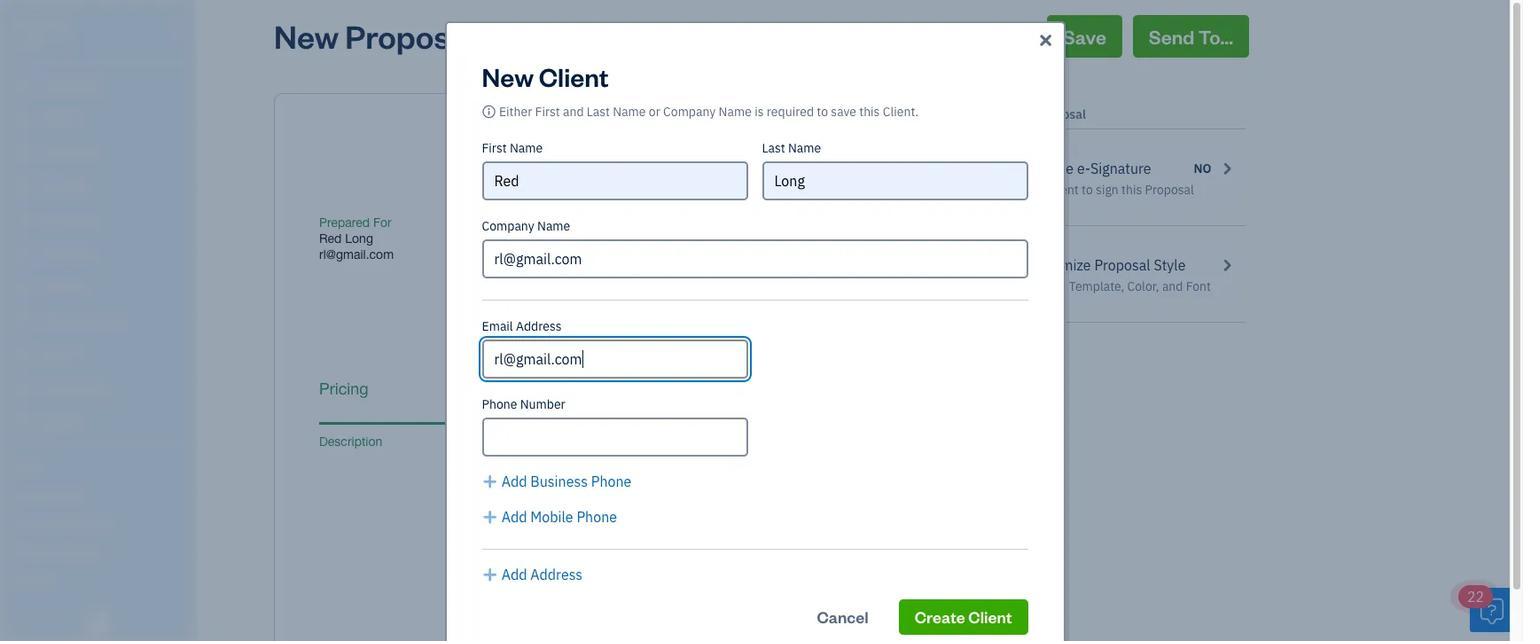 Task type: vqa. For each thing, say whether or not it's contained in the screenshot.
'this'
yes



Task type: locate. For each thing, give the bounding box(es) containing it.
number
[[679, 216, 723, 230], [520, 396, 566, 412]]

this right the save
[[860, 104, 880, 120]]

address inside button
[[531, 566, 583, 584]]

plus image left add address
[[482, 564, 498, 585]]

to left sign
[[1082, 182, 1093, 198]]

1 vertical spatial plus image
[[482, 564, 498, 585]]

0 vertical spatial address
[[516, 318, 562, 334]]

1 horizontal spatial this
[[1122, 182, 1143, 198]]

require e-signature
[[1025, 160, 1152, 177]]

1 vertical spatial client
[[969, 607, 1012, 627]]

email address
[[482, 318, 562, 334]]

for for prepared
[[373, 216, 392, 230]]

for
[[987, 106, 1006, 122], [373, 216, 392, 230]]

plus image up plus image
[[482, 471, 498, 492]]

paintbrush image
[[998, 255, 1014, 276]]

1 plus image from the top
[[482, 471, 498, 492]]

2 plus image from the top
[[482, 564, 498, 585]]

2 vertical spatial add
[[502, 566, 527, 584]]

0 vertical spatial client
[[539, 59, 609, 93]]

this
[[860, 104, 880, 120], [1122, 182, 1143, 198]]

add for add business phone
[[502, 473, 527, 490]]

phone right the mobile
[[577, 508, 617, 526]]

name for company name
[[537, 218, 570, 234]]

1 vertical spatial address
[[531, 566, 583, 584]]

description
[[319, 435, 383, 449]]

1 horizontal spatial last
[[762, 140, 785, 156]]

0 horizontal spatial new
[[274, 15, 339, 57]]

to
[[817, 104, 828, 120], [1082, 182, 1093, 198]]

0.00
[[896, 535, 921, 549]]

phone down the phone number text field
[[591, 473, 632, 490]]

long
[[345, 231, 373, 246]]

1 vertical spatial new
[[482, 59, 534, 93]]

require
[[1025, 160, 1074, 177]]

company
[[663, 104, 716, 120], [482, 218, 535, 234]]

add mobile phone button
[[482, 506, 617, 528]]

1 horizontal spatial cancel button
[[943, 15, 1037, 58]]

0 vertical spatial company
[[663, 104, 716, 120]]

change
[[1025, 278, 1066, 294]]

address down add mobile phone
[[531, 566, 583, 584]]

0 vertical spatial for
[[987, 106, 1006, 122]]

ask
[[1025, 182, 1045, 198]]

phone down email
[[482, 396, 517, 412]]

client for new client
[[539, 59, 609, 93]]

0 horizontal spatial cancel button
[[801, 600, 885, 635]]

to left the save
[[817, 104, 828, 120]]

cancel button left close icon
[[943, 15, 1037, 58]]

address
[[516, 318, 562, 334], [531, 566, 583, 584]]

chart image
[[12, 380, 33, 398]]

1 horizontal spatial cancel
[[959, 24, 1021, 49]]

proposal date
[[493, 216, 572, 230]]

cancel inside new client dialog
[[817, 607, 869, 627]]

1 horizontal spatial number
[[679, 216, 723, 230]]

client image
[[12, 111, 33, 129]]

1 vertical spatial last
[[762, 140, 785, 156]]

cancel button
[[943, 15, 1037, 58], [801, 600, 885, 635]]

add down add mobile phone button
[[502, 566, 527, 584]]

name for first name
[[510, 140, 543, 156]]

Email Address text field
[[482, 340, 748, 379]]

new inside dialog
[[482, 59, 534, 93]]

or
[[649, 104, 661, 120]]

settings image
[[13, 573, 190, 587]]

and inside new client dialog
[[563, 104, 584, 120]]

organim
[[14, 16, 69, 34]]

items and services image
[[13, 516, 190, 530]]

for inside "prepared for red long rl@gmail.com"
[[373, 216, 392, 230]]

money image
[[12, 347, 33, 365]]

address right email
[[516, 318, 562, 334]]

email
[[482, 318, 513, 334]]

add right plus image
[[502, 508, 527, 526]]

owner
[[14, 35, 47, 49]]

1 vertical spatial to
[[1082, 182, 1093, 198]]

name left or
[[613, 104, 646, 120]]

pricing
[[319, 380, 369, 398]]

Phone Number text field
[[482, 418, 748, 457]]

0 horizontal spatial number
[[520, 396, 566, 412]]

name down first name text field
[[537, 218, 570, 234]]

0 vertical spatial first
[[535, 104, 560, 120]]

chevronright image for no
[[1219, 158, 1235, 179]]

0 horizontal spatial and
[[563, 104, 584, 120]]

1 horizontal spatial first
[[535, 104, 560, 120]]

client inside create client button
[[969, 607, 1012, 627]]

1 vertical spatial number
[[520, 396, 566, 412]]

1 vertical spatial cancel
[[817, 607, 869, 627]]

0 vertical spatial number
[[679, 216, 723, 230]]

cancel button left $0.00
[[801, 600, 885, 635]]

signature
[[1091, 160, 1152, 177]]

3 add from the top
[[502, 566, 527, 584]]

either first and last name or company name is required to save this client.
[[499, 104, 919, 120]]

close image
[[1037, 30, 1055, 51]]

client
[[539, 59, 609, 93], [969, 607, 1012, 627]]

first right either
[[535, 104, 560, 120]]

1 vertical spatial phone
[[591, 473, 632, 490]]

plus image
[[482, 471, 498, 492], [482, 564, 498, 585]]

phone
[[482, 396, 517, 412], [591, 473, 632, 490], [577, 508, 617, 526]]

address for add address
[[531, 566, 583, 584]]

main element
[[0, 0, 239, 641]]

0 horizontal spatial first
[[482, 140, 507, 156]]

name down the "required" at the right
[[788, 140, 821, 156]]

1 horizontal spatial new
[[482, 59, 534, 93]]

last down is
[[762, 140, 785, 156]]

style
[[1154, 256, 1186, 274]]

proposal
[[345, 15, 476, 57], [1036, 106, 1087, 122], [1145, 182, 1194, 198], [493, 216, 542, 230], [626, 216, 675, 230], [1095, 256, 1151, 274]]

1 add from the top
[[502, 473, 527, 490]]

new
[[274, 15, 339, 57], [482, 59, 534, 93]]

last
[[587, 104, 610, 120], [762, 140, 785, 156]]

1 vertical spatial chevronright image
[[1219, 255, 1235, 276]]

first down primary image
[[482, 140, 507, 156]]

chevronright image right style
[[1219, 255, 1235, 276]]

first
[[535, 104, 560, 120], [482, 140, 507, 156]]

0 vertical spatial cancel button
[[943, 15, 1037, 58]]

phone for add mobile phone
[[577, 508, 617, 526]]

client for create client
[[969, 607, 1012, 627]]

1 chevronright image from the top
[[1219, 158, 1235, 179]]

name
[[613, 104, 646, 120], [719, 104, 752, 120], [510, 140, 543, 156], [788, 140, 821, 156], [537, 218, 570, 234]]

0 vertical spatial phone
[[482, 396, 517, 412]]

0 vertical spatial cancel
[[959, 24, 1021, 49]]

First Name text field
[[482, 161, 748, 200]]

1 horizontal spatial and
[[1163, 278, 1183, 294]]

0 horizontal spatial this
[[860, 104, 880, 120]]

0 vertical spatial and
[[563, 104, 584, 120]]

create client
[[915, 607, 1012, 627]]

2 chevronright image from the top
[[1219, 255, 1235, 276]]

add address button
[[482, 564, 583, 585]]

last left or
[[587, 104, 610, 120]]

this down the signature
[[1122, 182, 1143, 198]]

for for settings
[[987, 106, 1006, 122]]

0 vertical spatial plus image
[[482, 471, 498, 492]]

and down style
[[1163, 278, 1183, 294]]

0 vertical spatial to
[[817, 104, 828, 120]]

client
[[1048, 182, 1079, 198]]

0 vertical spatial new
[[274, 15, 339, 57]]

Estimate date in MM/DD/YYYY format text field
[[493, 231, 600, 246]]

date
[[546, 216, 572, 230]]

for left this
[[987, 106, 1006, 122]]

cancel left close icon
[[959, 24, 1021, 49]]

send
[[1149, 24, 1195, 49]]

report image
[[12, 414, 33, 432]]

new for new proposal
[[274, 15, 339, 57]]

0 horizontal spatial for
[[373, 216, 392, 230]]

1 vertical spatial company
[[482, 218, 535, 234]]

create
[[915, 607, 966, 627]]

chevronright image
[[1219, 158, 1235, 179], [1219, 255, 1235, 276]]

for inside settings for this proposal
[[987, 106, 1006, 122]]

expense image
[[12, 246, 33, 263]]

settings for this proposal
[[987, 81, 1087, 122]]

color,
[[1128, 278, 1160, 294]]

1 vertical spatial first
[[482, 140, 507, 156]]

and
[[563, 104, 584, 120], [1163, 278, 1183, 294]]

sign
[[1096, 182, 1119, 198]]

add
[[502, 473, 527, 490], [502, 508, 527, 526], [502, 566, 527, 584]]

company right or
[[663, 104, 716, 120]]

1 horizontal spatial client
[[969, 607, 1012, 627]]

0 vertical spatial this
[[860, 104, 880, 120]]

1 horizontal spatial company
[[663, 104, 716, 120]]

1 vertical spatial cancel button
[[801, 600, 885, 635]]

1 vertical spatial for
[[373, 216, 392, 230]]

estimate image
[[12, 145, 33, 162]]

0 horizontal spatial to
[[817, 104, 828, 120]]

1 vertical spatial add
[[502, 508, 527, 526]]

cancel left $0.00
[[817, 607, 869, 627]]

chevronright image right no
[[1219, 158, 1235, 179]]

name for last name
[[788, 140, 821, 156]]

1 horizontal spatial for
[[987, 106, 1006, 122]]

number up add business phone button
[[520, 396, 566, 412]]

cancel button for save
[[943, 15, 1037, 58]]

project image
[[12, 279, 33, 297]]

2 vertical spatial phone
[[577, 508, 617, 526]]

plus image for add address
[[482, 564, 498, 585]]

0 horizontal spatial last
[[587, 104, 610, 120]]

company left date on the top of the page
[[482, 218, 535, 234]]

0 vertical spatial chevronright image
[[1219, 158, 1235, 179]]

Company Name text field
[[482, 239, 1028, 278]]

new for new client
[[482, 59, 534, 93]]

is
[[755, 104, 764, 120]]

and down new client
[[563, 104, 584, 120]]

0 vertical spatial add
[[502, 473, 527, 490]]

subtotal
[[753, 535, 800, 549]]

add for add mobile phone
[[502, 508, 527, 526]]

1 vertical spatial this
[[1122, 182, 1143, 198]]

number up 'company name' 'text field'
[[679, 216, 723, 230]]

proposal number
[[626, 216, 723, 230]]

0 horizontal spatial cancel
[[817, 607, 869, 627]]

phone number
[[482, 396, 566, 412]]

add left business
[[502, 473, 527, 490]]

name down either
[[510, 140, 543, 156]]

organim owner
[[14, 16, 69, 49]]

new client dialog
[[0, 0, 1510, 641]]

cancel
[[959, 24, 1021, 49], [817, 607, 869, 627]]

0 horizontal spatial client
[[539, 59, 609, 93]]

for up long on the left of the page
[[373, 216, 392, 230]]

apps image
[[13, 459, 190, 474]]

2 add from the top
[[502, 508, 527, 526]]

number inside new client dialog
[[520, 396, 566, 412]]



Task type: describe. For each thing, give the bounding box(es) containing it.
dashboard image
[[12, 77, 33, 95]]

this
[[1009, 106, 1033, 122]]

send to... button
[[1133, 15, 1250, 58]]

this inside new client dialog
[[860, 104, 880, 120]]

e-
[[1077, 160, 1091, 177]]

1 horizontal spatial to
[[1082, 182, 1093, 198]]

add mobile phone
[[502, 508, 617, 526]]

add business phone
[[502, 473, 632, 490]]

new client
[[482, 59, 609, 93]]

rate
[[717, 435, 743, 449]]

primary image
[[482, 104, 496, 120]]

cancel for save
[[959, 24, 1021, 49]]

either
[[499, 104, 532, 120]]

company name
[[482, 218, 570, 234]]

template,
[[1069, 278, 1125, 294]]

plus image for add business phone
[[482, 471, 498, 492]]

cancel for create client
[[817, 607, 869, 627]]

$0.00
[[889, 605, 921, 619]]

timer image
[[12, 313, 33, 331]]

proposal inside settings for this proposal
[[1036, 106, 1087, 122]]

cancel button for create client
[[801, 600, 885, 635]]

business
[[531, 473, 588, 490]]

Last Name text field
[[762, 161, 1028, 200]]

add address
[[502, 566, 583, 584]]

client.
[[883, 104, 919, 120]]

phone for add business phone
[[591, 473, 632, 490]]

0 vertical spatial last
[[587, 104, 610, 120]]

mobile
[[531, 508, 573, 526]]

freshbooks image
[[83, 613, 112, 634]]

settings
[[987, 81, 1060, 106]]

payment image
[[12, 212, 33, 230]]

add business phone button
[[482, 471, 632, 492]]

send to...
[[1149, 24, 1234, 49]]

customize
[[1025, 256, 1091, 274]]

last name
[[762, 140, 821, 156]]

change template, color, and font
[[1025, 278, 1211, 294]]

invoice image
[[12, 178, 33, 196]]

save
[[831, 104, 857, 120]]

rl@gmail.com
[[319, 247, 394, 262]]

name left is
[[719, 104, 752, 120]]

red
[[319, 231, 342, 246]]

customize proposal style
[[1025, 256, 1186, 274]]

prepared
[[319, 216, 370, 230]]

ask client to sign this proposal
[[1025, 182, 1194, 198]]

to...
[[1199, 24, 1234, 49]]

save
[[1063, 24, 1107, 49]]

address for email address
[[516, 318, 562, 334]]

save button
[[1047, 15, 1123, 58]]

create client button
[[899, 600, 1028, 635]]

new proposal
[[274, 15, 476, 57]]

number for proposal number
[[679, 216, 723, 230]]

plus image
[[482, 506, 498, 528]]

number for phone number
[[520, 396, 566, 412]]

font
[[1186, 278, 1211, 294]]

add for add address
[[502, 566, 527, 584]]

1 vertical spatial and
[[1163, 278, 1183, 294]]

bank connections image
[[13, 545, 190, 559]]

first name
[[482, 140, 543, 156]]

pencilsquiggly image
[[998, 158, 1014, 179]]

0 horizontal spatial company
[[482, 218, 535, 234]]

no
[[1194, 161, 1212, 176]]

Enter a Proposal # text field
[[626, 231, 676, 246]]

prepared for red long rl@gmail.com
[[319, 216, 394, 262]]

to inside new client dialog
[[817, 104, 828, 120]]

team members image
[[13, 488, 190, 502]]

required
[[767, 104, 814, 120]]

chevronright image for customize proposal style
[[1219, 255, 1235, 276]]



